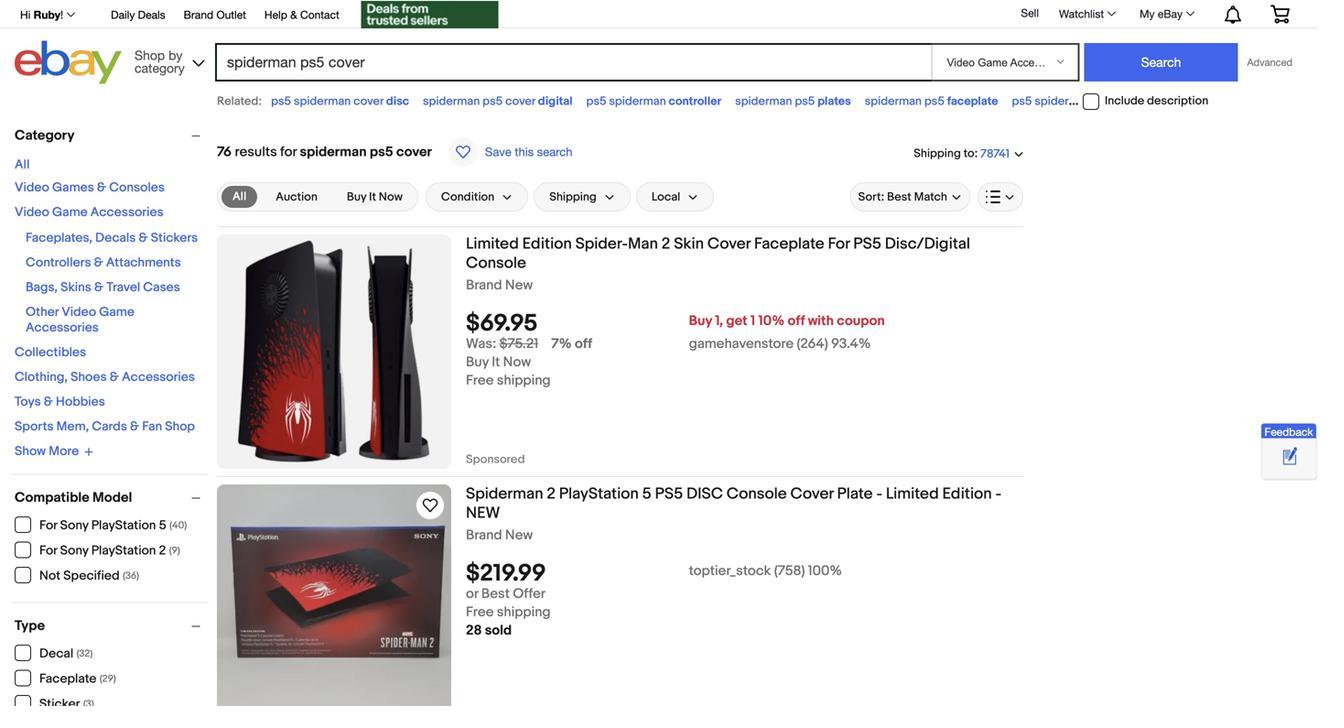 Task type: locate. For each thing, give the bounding box(es) containing it.
0 vertical spatial shipping
[[914, 146, 961, 161]]

0 horizontal spatial best
[[482, 586, 510, 602]]

description
[[1148, 94, 1209, 108]]

2 left (9)
[[159, 543, 166, 559]]

0 vertical spatial best
[[888, 190, 912, 204]]

1 horizontal spatial buy
[[466, 354, 489, 371]]

0 horizontal spatial now
[[379, 190, 403, 204]]

spiderman inside main content
[[300, 144, 367, 160]]

1 horizontal spatial all link
[[222, 186, 258, 208]]

now left "condition" at the top left of the page
[[379, 190, 403, 204]]

1 vertical spatial off
[[575, 336, 593, 352]]

5
[[643, 484, 652, 504], [159, 518, 166, 533]]

help & contact link
[[265, 5, 340, 26]]

1 horizontal spatial best
[[888, 190, 912, 204]]

& right skins
[[94, 280, 104, 295]]

now down $75.21
[[503, 354, 531, 371]]

0 vertical spatial console
[[466, 254, 526, 273]]

by
[[169, 48, 183, 63]]

1 horizontal spatial it
[[492, 354, 500, 371]]

now inside gamehavenstore (264) 93.4% buy it now free shipping
[[503, 354, 531, 371]]

my
[[1140, 7, 1155, 20]]

spiderman 2 playstation 5 ps5 disc console cover plate - limited edition - new brand new
[[466, 484, 1002, 544]]

it down the 76 results for spiderman ps5 cover
[[369, 190, 376, 204]]

game inside faceplates, decals & stickers controllers & attachments bags, skins & travel cases other video game accessories
[[99, 305, 135, 320]]

brand inside account navigation
[[184, 8, 214, 21]]

shipping inside toptier_stock (758) 100% or best offer free shipping 28 sold
[[497, 604, 551, 621]]

5 inside spiderman 2 playstation 5 ps5 disc console cover plate - limited edition - new brand new
[[643, 484, 652, 504]]

accessories down consoles
[[90, 205, 164, 220]]

2 vertical spatial playstation
[[91, 543, 156, 559]]

shipping down "offer"
[[497, 604, 551, 621]]

2 vertical spatial buy
[[466, 354, 489, 371]]

sony for for sony playstation 5
[[60, 518, 88, 533]]

1 vertical spatial video
[[15, 205, 49, 220]]

cover down disc
[[397, 144, 432, 160]]

1 vertical spatial limited
[[886, 484, 939, 504]]

1 vertical spatial buy
[[689, 313, 712, 329]]

brand inside spiderman 2 playstation 5 ps5 disc console cover plate - limited edition - new brand new
[[466, 527, 502, 544]]

1 horizontal spatial game
[[99, 305, 135, 320]]

spiderman left include
[[1035, 94, 1092, 109]]

0 vertical spatial shipping
[[497, 372, 551, 389]]

main content
[[217, 118, 1024, 706]]

(32)
[[77, 648, 93, 660]]

it
[[369, 190, 376, 204], [492, 354, 500, 371]]

it inside gamehavenstore (264) 93.4% buy it now free shipping
[[492, 354, 500, 371]]

brand down new on the bottom of page
[[466, 527, 502, 544]]

2 shipping from the top
[[497, 604, 551, 621]]

console inside "limited edition spider-man 2 skin cover faceplate for ps5 disc/digital console brand new"
[[466, 254, 526, 273]]

best right sort:
[[888, 190, 912, 204]]

1 vertical spatial console
[[727, 484, 787, 504]]

advanced link
[[1239, 44, 1302, 81]]

gamehavenstore (264) 93.4% buy it now free shipping
[[466, 336, 871, 389]]

sony for for sony playstation 2
[[60, 543, 88, 559]]

&
[[290, 8, 297, 21], [97, 180, 106, 196], [139, 230, 148, 246], [94, 255, 103, 271], [94, 280, 104, 295], [110, 370, 119, 385], [44, 394, 53, 410], [130, 419, 139, 435]]

spiderman right controller
[[736, 94, 793, 109]]

0 vertical spatial brand
[[184, 8, 214, 21]]

offer
[[513, 586, 546, 602]]

1 horizontal spatial cover
[[791, 484, 834, 504]]

0 vertical spatial for
[[828, 234, 850, 254]]

it down the was: $75.21
[[492, 354, 500, 371]]

ps5 up buy it now
[[370, 144, 394, 160]]

cover inside "limited edition spider-man 2 skin cover faceplate for ps5 disc/digital console brand new"
[[708, 234, 751, 254]]

0 vertical spatial limited
[[466, 234, 519, 254]]

0 horizontal spatial 5
[[159, 518, 166, 533]]

0 horizontal spatial limited
[[466, 234, 519, 254]]

buy inside buy it now link
[[347, 190, 367, 204]]

0 vertical spatial all link
[[15, 157, 30, 173]]

local
[[652, 190, 681, 204]]

76
[[217, 144, 232, 160]]

hobbies
[[56, 394, 105, 410]]

toys
[[15, 394, 41, 410]]

0 vertical spatial buy
[[347, 190, 367, 204]]

1 vertical spatial shipping
[[497, 604, 551, 621]]

brand up $69.95
[[466, 277, 502, 294]]

1 vertical spatial 5
[[159, 518, 166, 533]]

shop right fan
[[165, 419, 195, 435]]

all link down 76
[[222, 186, 258, 208]]

2 free from the top
[[466, 604, 494, 621]]

all down results
[[233, 190, 247, 204]]

console up $69.95
[[466, 254, 526, 273]]

shop by category button
[[126, 41, 209, 80]]

all link down category at the left top of page
[[15, 157, 30, 173]]

1 horizontal spatial -
[[996, 484, 1002, 504]]

5 left (40)
[[159, 518, 166, 533]]

video down skins
[[62, 305, 96, 320]]

cover inside main content
[[397, 144, 432, 160]]

sell link
[[1013, 7, 1048, 19]]

ps5 up 'save' at left top
[[483, 94, 503, 109]]

1 vertical spatial game
[[99, 305, 135, 320]]

shipping inside shipping to : 78741
[[914, 146, 961, 161]]

shipping for now
[[497, 372, 551, 389]]

1 vertical spatial best
[[482, 586, 510, 602]]

5 for (40)
[[159, 518, 166, 533]]

sony down compatible model at left
[[60, 518, 88, 533]]

ps5 down sort:
[[854, 234, 882, 254]]

2 vertical spatial accessories
[[122, 370, 195, 385]]

0 horizontal spatial game
[[52, 205, 88, 220]]

(40)
[[170, 520, 187, 532]]

All selected text field
[[233, 189, 247, 205]]

0 vertical spatial now
[[379, 190, 403, 204]]

game down games
[[52, 205, 88, 220]]

auction link
[[265, 186, 329, 208]]

ruby
[[34, 8, 60, 21]]

0 horizontal spatial all link
[[15, 157, 30, 173]]

for up not
[[39, 543, 57, 559]]

spiderman 2 playstation 5 ps5 disc console cover plate - limited edition - new heading
[[466, 484, 1002, 523]]

0 vertical spatial off
[[788, 313, 805, 329]]

your shopping cart image
[[1270, 5, 1291, 23]]

my ebay link
[[1130, 3, 1203, 25]]

0 horizontal spatial faceplate
[[39, 671, 97, 687]]

0 vertical spatial edition
[[523, 234, 572, 254]]

for down compatible
[[39, 518, 57, 533]]

1 vertical spatial edition
[[943, 484, 992, 504]]

video inside faceplates, decals & stickers controllers & attachments bags, skins & travel cases other video game accessories
[[62, 305, 96, 320]]

0 vertical spatial free
[[466, 372, 494, 389]]

now
[[379, 190, 403, 204], [503, 354, 531, 371]]

shipping left to
[[914, 146, 961, 161]]

0 horizontal spatial shipping
[[550, 190, 597, 204]]

save
[[485, 145, 512, 159]]

shipping down $75.21
[[497, 372, 551, 389]]

0 horizontal spatial edition
[[523, 234, 572, 254]]

0 horizontal spatial console
[[466, 254, 526, 273]]

free up 28
[[466, 604, 494, 621]]

video left games
[[15, 180, 49, 196]]

1 vertical spatial shipping
[[550, 190, 597, 204]]

1 - from the left
[[877, 484, 883, 504]]

1 vertical spatial playstation
[[91, 518, 156, 533]]

clothing,
[[15, 370, 68, 385]]

0 vertical spatial game
[[52, 205, 88, 220]]

brand inside "limited edition spider-man 2 skin cover faceplate for ps5 disc/digital console brand new"
[[466, 277, 502, 294]]

& inside account navigation
[[290, 8, 297, 21]]

1 vertical spatial brand
[[466, 277, 502, 294]]

shipping down 'search'
[[550, 190, 597, 204]]

1 vertical spatial accessories
[[26, 320, 99, 336]]

shipping for shipping
[[550, 190, 597, 204]]

2 horizontal spatial buy
[[689, 313, 712, 329]]

to
[[964, 146, 975, 161]]

other video game accessories link
[[26, 305, 135, 336]]

ps5 left disc
[[655, 484, 683, 504]]

edition
[[523, 234, 572, 254], [943, 484, 992, 504]]

0 vertical spatial shop
[[135, 48, 165, 63]]

ps5 right faceplate
[[1012, 94, 1033, 109]]

off left with
[[788, 313, 805, 329]]

local button
[[636, 182, 715, 212]]

video games & consoles
[[15, 180, 165, 196]]

& left fan
[[130, 419, 139, 435]]

man
[[628, 234, 658, 254]]

toptier_stock
[[689, 563, 771, 579]]

sony up not specified (36)
[[60, 543, 88, 559]]

0 horizontal spatial it
[[369, 190, 376, 204]]

compatible model
[[15, 490, 132, 506]]

ps5 inside main content
[[370, 144, 394, 160]]

shipping
[[497, 372, 551, 389], [497, 604, 551, 621]]

1 vertical spatial it
[[492, 354, 500, 371]]

ps5
[[271, 94, 291, 109], [483, 94, 503, 109], [587, 94, 607, 109], [795, 94, 815, 109], [925, 94, 945, 109], [1012, 94, 1033, 109], [370, 144, 394, 160]]

0 vertical spatial ps5
[[854, 234, 882, 254]]

2 left include
[[1095, 94, 1101, 109]]

0 vertical spatial cover
[[708, 234, 751, 254]]

1 horizontal spatial console
[[727, 484, 787, 504]]

spiderman ps5 plates
[[736, 94, 851, 109]]

new
[[466, 504, 500, 523]]

controller
[[669, 94, 722, 109]]

for up with
[[828, 234, 850, 254]]

1 horizontal spatial now
[[503, 354, 531, 371]]

2 sony from the top
[[60, 543, 88, 559]]

0 horizontal spatial off
[[575, 336, 593, 352]]

0 horizontal spatial all
[[15, 157, 30, 173]]

console inside spiderman 2 playstation 5 ps5 disc console cover plate - limited edition - new brand new
[[727, 484, 787, 504]]

shop left by
[[135, 48, 165, 63]]

free inside toptier_stock (758) 100% or best offer free shipping 28 sold
[[466, 604, 494, 621]]

2 vertical spatial video
[[62, 305, 96, 320]]

video for video games & consoles
[[15, 180, 49, 196]]

1
[[751, 313, 756, 329]]

1 vertical spatial new
[[505, 527, 533, 544]]

playstation inside spiderman 2 playstation 5 ps5 disc console cover plate - limited edition - new brand new
[[559, 484, 639, 504]]

game down travel
[[99, 305, 135, 320]]

faceplate down decal (32) at the left
[[39, 671, 97, 687]]

0 vertical spatial 5
[[643, 484, 652, 504]]

0 vertical spatial playstation
[[559, 484, 639, 504]]

ps5 spiderman controller
[[587, 94, 722, 109]]

coupon
[[837, 313, 885, 329]]

shipping button
[[534, 182, 631, 212]]

new
[[505, 277, 533, 294], [505, 527, 533, 544]]

0 vertical spatial sony
[[60, 518, 88, 533]]

video for video game accessories
[[15, 205, 49, 220]]

other
[[26, 305, 59, 320]]

digital
[[538, 94, 573, 109]]

accessories up fan
[[122, 370, 195, 385]]

1 shipping from the top
[[497, 372, 551, 389]]

0 vertical spatial faceplate
[[754, 234, 825, 254]]

1 vertical spatial ps5
[[655, 484, 683, 504]]

1 vertical spatial sony
[[60, 543, 88, 559]]

2 - from the left
[[996, 484, 1002, 504]]

1 horizontal spatial faceplate
[[754, 234, 825, 254]]

cover
[[708, 234, 751, 254], [791, 484, 834, 504]]

1 free from the top
[[466, 372, 494, 389]]

1 sony from the top
[[60, 518, 88, 533]]

buy left 1,
[[689, 313, 712, 329]]

1 horizontal spatial 5
[[643, 484, 652, 504]]

28
[[466, 622, 482, 639]]

1 vertical spatial for
[[39, 518, 57, 533]]

consoles
[[109, 180, 165, 196]]

was:
[[466, 336, 497, 352]]

toys & hobbies link
[[15, 394, 105, 410]]

spiderman right for
[[300, 144, 367, 160]]

(9)
[[169, 545, 180, 557]]

cover left plate
[[791, 484, 834, 504]]

show more
[[15, 444, 79, 459]]

0 vertical spatial video
[[15, 180, 49, 196]]

limited inside spiderman 2 playstation 5 ps5 disc console cover plate - limited edition - new brand new
[[886, 484, 939, 504]]

all down category at the left top of page
[[15, 157, 30, 173]]

new up $219.99
[[505, 527, 533, 544]]

console
[[466, 254, 526, 273], [727, 484, 787, 504]]

$219.99
[[466, 560, 546, 588]]

for for for sony playstation 5
[[39, 518, 57, 533]]

video up faceplates,
[[15, 205, 49, 220]]

1 horizontal spatial ps5
[[854, 234, 882, 254]]

plate
[[838, 484, 873, 504]]

limited right plate
[[886, 484, 939, 504]]

2 vertical spatial for
[[39, 543, 57, 559]]

skin
[[674, 234, 704, 254]]

shipping inside gamehavenstore (264) 93.4% buy it now free shipping
[[497, 372, 551, 389]]

now inside buy it now link
[[379, 190, 403, 204]]

1 horizontal spatial edition
[[943, 484, 992, 504]]

decal (32)
[[39, 646, 93, 662]]

1 vertical spatial shop
[[165, 419, 195, 435]]

1 horizontal spatial off
[[788, 313, 805, 329]]

1 new from the top
[[505, 277, 533, 294]]

0 horizontal spatial buy
[[347, 190, 367, 204]]

accessories up "collectibles" link
[[26, 320, 99, 336]]

watch spiderman 2 playstation 5 ps5 disc console cover plate - limited edition - new image
[[419, 495, 441, 517]]

0 horizontal spatial ps5
[[655, 484, 683, 504]]

buy down the 76 results for spiderman ps5 cover
[[347, 190, 367, 204]]

best right or
[[482, 586, 510, 602]]

5 left disc
[[643, 484, 652, 504]]

ps5 right digital
[[587, 94, 607, 109]]

free inside gamehavenstore (264) 93.4% buy it now free shipping
[[466, 372, 494, 389]]

2 new from the top
[[505, 527, 533, 544]]

None submit
[[1085, 43, 1239, 82]]

faceplate up buy 1, get 1 10% off with coupon
[[754, 234, 825, 254]]

accessories inside collectibles clothing, shoes & accessories toys & hobbies sports mem, cards & fan shop
[[122, 370, 195, 385]]

0 horizontal spatial cover
[[708, 234, 751, 254]]

& up attachments
[[139, 230, 148, 246]]

shipping inside dropdown button
[[550, 190, 597, 204]]

faceplates, decals & stickers link
[[26, 230, 198, 246]]

ps5 left faceplate
[[925, 94, 945, 109]]

0 vertical spatial it
[[369, 190, 376, 204]]

cover left digital
[[506, 94, 536, 109]]

limited down condition dropdown button
[[466, 234, 519, 254]]

2 right "spiderman"
[[547, 484, 556, 504]]

buy for buy 1, get 1 10% off with coupon
[[689, 313, 712, 329]]

1 horizontal spatial all
[[233, 190, 247, 204]]

cover right skin
[[708, 234, 751, 254]]

condition button
[[426, 182, 529, 212]]

free down was:
[[466, 372, 494, 389]]

accessories
[[90, 205, 164, 220], [26, 320, 99, 336], [122, 370, 195, 385]]

video
[[15, 180, 49, 196], [15, 205, 49, 220], [62, 305, 96, 320]]

shipping for shipping to : 78741
[[914, 146, 961, 161]]

console right disc
[[727, 484, 787, 504]]

video games & consoles link
[[15, 180, 165, 196]]

2 vertical spatial brand
[[466, 527, 502, 544]]

1 vertical spatial faceplate
[[39, 671, 97, 687]]

0 horizontal spatial -
[[877, 484, 883, 504]]

buy down was:
[[466, 354, 489, 371]]

free for or
[[466, 604, 494, 621]]

save this search
[[485, 145, 573, 159]]

$69.95
[[466, 310, 538, 338]]

sort: best match button
[[850, 182, 971, 212]]

off right "7%"
[[575, 336, 593, 352]]

0 vertical spatial new
[[505, 277, 533, 294]]

spiderman up the 76 results for spiderman ps5 cover
[[294, 94, 351, 109]]

shipping to : 78741
[[914, 146, 1010, 161]]

1 vertical spatial free
[[466, 604, 494, 621]]

all link
[[15, 157, 30, 173], [222, 186, 258, 208]]

1 vertical spatial cover
[[791, 484, 834, 504]]

2 left skin
[[662, 234, 671, 254]]

brand left outlet
[[184, 8, 214, 21]]

1 horizontal spatial shipping
[[914, 146, 961, 161]]

1 vertical spatial now
[[503, 354, 531, 371]]

show
[[15, 444, 46, 459]]

ps5 inside spiderman 2 playstation 5 ps5 disc console cover plate - limited edition - new brand new
[[655, 484, 683, 504]]

1 horizontal spatial limited
[[886, 484, 939, 504]]

spider-
[[576, 234, 628, 254]]

more
[[49, 444, 79, 459]]

disc/digital
[[885, 234, 971, 254]]

brand
[[184, 8, 214, 21], [466, 277, 502, 294], [466, 527, 502, 544]]

ps5 spiderman 2 cover
[[1012, 94, 1135, 109]]

hi
[[20, 8, 31, 21]]

& right help
[[290, 8, 297, 21]]

new up $69.95
[[505, 277, 533, 294]]

limited edition spider-man 2 skin cover faceplate for ps5 disc/digital console image
[[217, 234, 452, 469]]



Task type: vqa. For each thing, say whether or not it's contained in the screenshot.
Local
yes



Task type: describe. For each thing, give the bounding box(es) containing it.
sort: best match
[[859, 190, 948, 204]]

limited inside "limited edition spider-man 2 skin cover faceplate for ps5 disc/digital console brand new"
[[466, 234, 519, 254]]

hi ruby !
[[20, 8, 63, 21]]

category
[[135, 60, 185, 76]]

1 vertical spatial all
[[233, 190, 247, 204]]

new inside "limited edition spider-man 2 skin cover faceplate for ps5 disc/digital console brand new"
[[505, 277, 533, 294]]

was: $75.21
[[466, 336, 539, 352]]

for sony playstation 5 (40)
[[39, 518, 187, 533]]

collectibles clothing, shoes & accessories toys & hobbies sports mem, cards & fan shop
[[15, 345, 195, 435]]

sports mem, cards & fan shop link
[[15, 419, 195, 435]]

for inside "limited edition spider-man 2 skin cover faceplate for ps5 disc/digital console brand new"
[[828, 234, 850, 254]]

edition inside spiderman 2 playstation 5 ps5 disc console cover plate - limited edition - new brand new
[[943, 484, 992, 504]]

ps5 inside "limited edition spider-man 2 skin cover faceplate for ps5 disc/digital console brand new"
[[854, 234, 882, 254]]

contact
[[300, 8, 340, 21]]

get
[[727, 313, 748, 329]]

search
[[537, 145, 573, 159]]

7% off
[[552, 336, 593, 352]]

get the coupon image
[[361, 1, 499, 28]]

this
[[515, 145, 534, 159]]

new inside spiderman 2 playstation 5 ps5 disc console cover plate - limited edition - new brand new
[[505, 527, 533, 544]]

0 vertical spatial all
[[15, 157, 30, 173]]

shipping for offer
[[497, 604, 551, 621]]

sell
[[1022, 7, 1039, 19]]

(29)
[[100, 673, 116, 685]]

spiderman 2 playstation 5 ps5 disc console cover plate - limited edition - new image
[[217, 484, 452, 706]]

ps5 spiderman cover disc
[[271, 94, 409, 109]]

playstation for (9)
[[91, 543, 156, 559]]

best inside dropdown button
[[888, 190, 912, 204]]

(758)
[[775, 563, 805, 579]]

shoes
[[71, 370, 107, 385]]

type button
[[15, 618, 209, 634]]

ps5 left 'plates'
[[795, 94, 815, 109]]

spiderman left controller
[[609, 94, 666, 109]]

advanced
[[1248, 56, 1293, 68]]

shop by category
[[135, 48, 185, 76]]

controllers
[[26, 255, 91, 271]]

brand outlet
[[184, 8, 246, 21]]

fan
[[142, 419, 162, 435]]

2 inside "limited edition spider-man 2 skin cover faceplate for ps5 disc/digital console brand new"
[[662, 234, 671, 254]]

with
[[808, 313, 834, 329]]

0 vertical spatial accessories
[[90, 205, 164, 220]]

include
[[1105, 94, 1145, 108]]

playstation for ps5
[[559, 484, 639, 504]]

daily deals
[[111, 8, 165, 21]]

skins
[[61, 280, 91, 295]]

plates
[[818, 94, 851, 109]]

spiderman ps5 cover digital
[[423, 94, 573, 109]]

shop by category banner
[[10, 0, 1304, 89]]

playstation for (40)
[[91, 518, 156, 533]]

& up "video game accessories" link
[[97, 180, 106, 196]]

1 vertical spatial all link
[[222, 186, 258, 208]]

(264)
[[797, 336, 829, 352]]

shop inside collectibles clothing, shoes & accessories toys & hobbies sports mem, cards & fan shop
[[165, 419, 195, 435]]

for sony playstation 2 (9)
[[39, 543, 180, 559]]

faceplate inside "limited edition spider-man 2 skin cover faceplate for ps5 disc/digital console brand new"
[[754, 234, 825, 254]]

& right toys
[[44, 394, 53, 410]]

cover left description
[[1104, 94, 1135, 109]]

save this search button
[[443, 136, 578, 168]]

toptier_stock (758) 100% or best offer free shipping 28 sold
[[466, 563, 842, 639]]

free for buy
[[466, 372, 494, 389]]

faceplates,
[[26, 230, 92, 246]]

controllers & attachments link
[[26, 255, 181, 271]]

or
[[466, 586, 479, 602]]

accessories inside faceplates, decals & stickers controllers & attachments bags, skins & travel cases other video game accessories
[[26, 320, 99, 336]]

78741
[[981, 147, 1010, 161]]

auction
[[276, 190, 318, 204]]

type
[[15, 618, 45, 634]]

ebay
[[1158, 7, 1183, 20]]

2 inside spiderman 2 playstation 5 ps5 disc console cover plate - limited edition - new brand new
[[547, 484, 556, 504]]

best inside toptier_stock (758) 100% or best offer free shipping 28 sold
[[482, 586, 510, 602]]

stickers
[[151, 230, 198, 246]]

listing options selector. list view selected. image
[[986, 190, 1016, 204]]

ps5 right related:
[[271, 94, 291, 109]]

spiderman right 'plates'
[[865, 94, 922, 109]]

watchlist link
[[1050, 3, 1125, 25]]

not specified (36)
[[39, 568, 139, 584]]

for
[[280, 144, 297, 160]]

bags, skins & travel cases link
[[26, 280, 180, 295]]

specified
[[63, 568, 120, 584]]

buy for buy it now
[[347, 190, 367, 204]]

help & contact
[[265, 8, 340, 21]]

limited edition spider-man 2 skin cover faceplate for ps5 disc/digital console heading
[[466, 234, 971, 273]]

compatible
[[15, 490, 89, 506]]

faceplates, decals & stickers controllers & attachments bags, skins & travel cases other video game accessories
[[26, 230, 198, 336]]

results
[[235, 144, 277, 160]]

account navigation
[[10, 0, 1304, 31]]

related:
[[217, 94, 262, 109]]

main content containing $69.95
[[217, 118, 1024, 706]]

sold
[[485, 622, 512, 639]]

none submit inside shop by category banner
[[1085, 43, 1239, 82]]

decals
[[95, 230, 136, 246]]

category button
[[15, 127, 209, 144]]

match
[[915, 190, 948, 204]]

video game accessories link
[[15, 205, 164, 220]]

compatible model button
[[15, 490, 209, 506]]

gamehavenstore
[[689, 336, 794, 352]]

$75.21
[[500, 336, 539, 352]]

sort:
[[859, 190, 885, 204]]

5 for ps5
[[643, 484, 652, 504]]

edition inside "limited edition spider-man 2 skin cover faceplate for ps5 disc/digital console brand new"
[[523, 234, 572, 254]]

cover inside spiderman 2 playstation 5 ps5 disc console cover plate - limited edition - new brand new
[[791, 484, 834, 504]]

!
[[60, 8, 63, 21]]

travel
[[106, 280, 140, 295]]

shop inside shop by category
[[135, 48, 165, 63]]

spiderman
[[466, 484, 544, 504]]

disc
[[687, 484, 723, 504]]

daily deals link
[[111, 5, 165, 26]]

buy inside gamehavenstore (264) 93.4% buy it now free shipping
[[466, 354, 489, 371]]

& up bags, skins & travel cases link in the top left of the page
[[94, 255, 103, 271]]

faceplate (29)
[[39, 671, 116, 687]]

76 results for spiderman ps5 cover
[[217, 144, 432, 160]]

collectibles link
[[15, 345, 86, 360]]

for for for sony playstation 2
[[39, 543, 57, 559]]

limited edition spider-man 2 skin cover faceplate for ps5 disc/digital console link
[[466, 234, 1024, 277]]

attachments
[[106, 255, 181, 271]]

spiderman right disc
[[423, 94, 480, 109]]

daily
[[111, 8, 135, 21]]

& right shoes in the bottom of the page
[[110, 370, 119, 385]]

Search for anything text field
[[218, 45, 928, 80]]

limited edition spider-man 2 skin cover faceplate for ps5 disc/digital console brand new
[[466, 234, 971, 294]]

cases
[[143, 280, 180, 295]]

show more button
[[15, 444, 94, 459]]

cover left disc
[[354, 94, 384, 109]]



